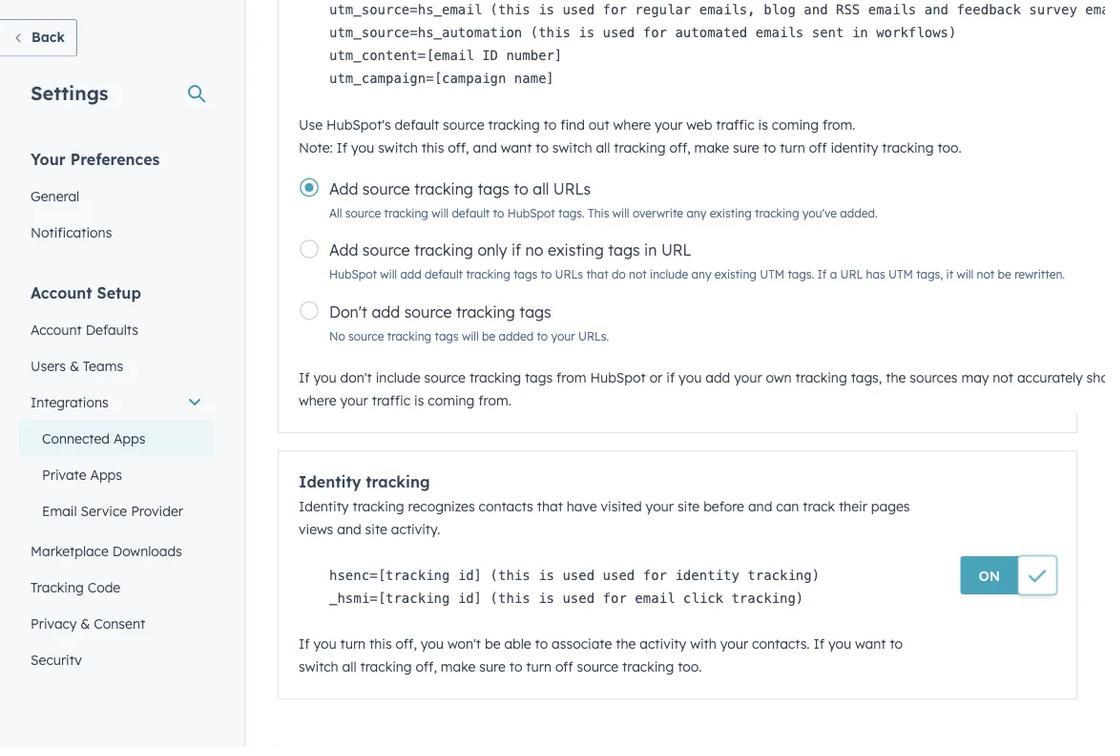 Task type: vqa. For each thing, say whether or not it's contained in the screenshot.
the left want
yes



Task type: locate. For each thing, give the bounding box(es) containing it.
add up all
[[329, 179, 358, 198]]

if you turn this off, you won't be able to associate the activity with your contacts. if you want to switch all tracking off, make sure to turn off source tracking too.
[[299, 636, 903, 676]]

apps for private apps
[[90, 466, 122, 483]]

and up the 'sent'
[[804, 2, 828, 18]]

1 vertical spatial identity
[[676, 568, 740, 583]]

this
[[588, 206, 610, 220]]

if inside the add source tracking only if no existing tags in url hubspot will add default tracking tags to urls that do not include any existing utm tags. if a url has utm tags, it will not be rewritten.
[[818, 267, 827, 282]]

used
[[563, 2, 595, 18], [603, 25, 635, 41], [563, 568, 595, 583], [603, 568, 635, 583], [563, 591, 595, 606]]

0 vertical spatial sure
[[733, 139, 760, 156]]

make down web
[[695, 139, 730, 156]]

1 horizontal spatial the
[[886, 370, 907, 386]]

sure down the traffic
[[733, 139, 760, 156]]

0 vertical spatial identity
[[831, 139, 879, 156]]

all
[[596, 139, 611, 156], [533, 179, 549, 198], [342, 659, 357, 676]]

1 vertical spatial want
[[856, 636, 887, 653]]

2 vertical spatial add
[[706, 370, 731, 386]]

1 account from the top
[[31, 283, 92, 302]]

0 horizontal spatial the
[[616, 636, 636, 653]]

you down hubspot's
[[351, 139, 375, 156]]

1 vertical spatial site
[[365, 521, 388, 538]]

0 vertical spatial make
[[695, 139, 730, 156]]

tags, left the it
[[917, 267, 944, 282]]

coming
[[772, 116, 819, 133]]

defaults
[[86, 321, 138, 338]]

1 vertical spatial off
[[556, 659, 574, 676]]

security
[[31, 652, 82, 668]]

1 horizontal spatial that
[[587, 267, 609, 282]]

0 vertical spatial url
[[662, 241, 692, 260]]

note:
[[299, 139, 333, 156]]

1 vertical spatial add
[[329, 241, 358, 260]]

0 vertical spatial all
[[596, 139, 611, 156]]

source up don't
[[363, 241, 410, 260]]

(this up id
[[490, 2, 531, 18]]

site
[[678, 498, 700, 515], [365, 521, 388, 538]]

all
[[329, 206, 342, 220]]

0 horizontal spatial in
[[645, 241, 657, 260]]

all down _hsmi=[tracking
[[342, 659, 357, 676]]

apps up service
[[90, 466, 122, 483]]

your right with in the bottom right of the page
[[721, 636, 749, 653]]

0 horizontal spatial all
[[342, 659, 357, 676]]

1 horizontal spatial &
[[81, 615, 90, 632]]

0 vertical spatial tags,
[[917, 267, 944, 282]]

_hsmi=[tracking
[[329, 591, 450, 606]]

1 add from the top
[[329, 179, 358, 198]]

integrations
[[31, 394, 109, 411]]

will
[[432, 206, 449, 220], [613, 206, 630, 220], [380, 267, 397, 282], [957, 267, 974, 282], [462, 329, 479, 343]]

account up the users
[[31, 321, 82, 338]]

1 vertical spatial &
[[81, 615, 90, 632]]

1 horizontal spatial sure
[[733, 139, 760, 156]]

0 vertical spatial the
[[886, 370, 907, 386]]

id]
[[458, 568, 482, 583], [458, 591, 482, 606]]

for down regular
[[643, 25, 667, 41]]

that left do
[[587, 267, 609, 282]]

add down all
[[329, 241, 358, 260]]

2 add from the top
[[329, 241, 358, 260]]

identity inside use hubspot's default source tracking to find out where your web traffic is coming from. note: if you switch this off, and want to switch all tracking off, make sure to turn off identity tracking too.
[[831, 139, 879, 156]]

turn
[[780, 139, 806, 156], [340, 636, 366, 653], [526, 659, 552, 676]]

0 horizontal spatial hubspot
[[329, 267, 377, 282]]

1 vertical spatial all
[[533, 179, 549, 198]]

tracking
[[488, 116, 540, 133], [614, 139, 666, 156], [883, 139, 934, 156], [414, 179, 474, 198], [384, 206, 429, 220], [755, 206, 800, 220], [414, 241, 474, 260], [466, 267, 511, 282], [456, 302, 515, 321], [387, 329, 432, 343], [470, 370, 521, 386], [796, 370, 848, 386], [366, 473, 430, 492], [353, 498, 405, 515], [360, 659, 412, 676], [623, 659, 674, 676]]

add inside don't add source tracking tags no source tracking tags will be added to your urls.
[[372, 302, 400, 321]]

off down from. on the right top
[[809, 139, 827, 156]]

utm_source=hs_email
[[329, 2, 482, 18]]

include
[[650, 267, 689, 282], [376, 370, 421, 386]]

emails up the workflows)
[[869, 2, 917, 18]]

1 vertical spatial in
[[645, 241, 657, 260]]

not
[[629, 267, 647, 282], [977, 267, 995, 282], [993, 370, 1014, 386]]

overwrite
[[633, 206, 684, 220]]

1 horizontal spatial identity
[[831, 139, 879, 156]]

identity up click
[[676, 568, 740, 583]]

site left the activity.
[[365, 521, 388, 538]]

0 horizontal spatial utm
[[760, 267, 785, 282]]

you
[[351, 139, 375, 156], [314, 370, 337, 386], [679, 370, 702, 386], [314, 636, 337, 653], [421, 636, 444, 653], [829, 636, 852, 653]]

that inside the add source tracking only if no existing tags in url hubspot will add default tracking tags to urls that do not include any existing utm tags. if a url has utm tags, it will not be rewritten.
[[587, 267, 609, 282]]

add inside the if you don't include source tracking tags from hubspot or if you add your own tracking tags, the sources may not accurately sho
[[706, 370, 731, 386]]

hsenc=[tracking id] (this is used used for identity tracking) _hsmi=[tracking id] (this is used for email click tracking)
[[329, 568, 820, 606]]

1 vertical spatial account
[[31, 321, 82, 338]]

your left own
[[734, 370, 763, 386]]

this inside if you turn this off, you won't be able to associate the activity with your contacts. if you want to switch all tracking off, make sure to turn off source tracking too.
[[370, 636, 392, 653]]

this
[[422, 139, 444, 156], [370, 636, 392, 653]]

utm
[[760, 267, 785, 282], [889, 267, 914, 282]]

this inside use hubspot's default source tracking to find out where your web traffic is coming from. note: if you switch this off, and want to switch all tracking off, make sure to turn off identity tracking too.
[[422, 139, 444, 156]]

site left before
[[678, 498, 700, 515]]

if inside use hubspot's default source tracking to find out where your web traffic is coming from. note: if you switch this off, and want to switch all tracking off, make sure to turn off identity tracking too.
[[337, 139, 348, 156]]

1 horizontal spatial hubspot
[[508, 206, 555, 220]]

any inside the add source tracking only if no existing tags in url hubspot will add default tracking tags to urls that do not include any existing utm tags. if a url has utm tags, it will not be rewritten.
[[692, 267, 712, 282]]

you right contacts.
[[829, 636, 852, 653]]

provider
[[131, 503, 183, 519]]

0 vertical spatial account
[[31, 283, 92, 302]]

0 vertical spatial default
[[395, 116, 439, 133]]

want down name]
[[501, 139, 532, 156]]

downloads
[[112, 543, 182, 560]]

not right may
[[993, 370, 1014, 386]]

identity
[[299, 473, 361, 492], [299, 498, 349, 515]]

any right overwrite
[[687, 206, 707, 220]]

0 vertical spatial that
[[587, 267, 609, 282]]

default inside the add source tracking only if no existing tags in url hubspot will add default tracking tags to urls that do not include any existing utm tags. if a url has utm tags, it will not be rewritten.
[[425, 267, 463, 282]]

marketplace downloads link
[[19, 533, 214, 570]]

won't
[[448, 636, 481, 653]]

0 vertical spatial site
[[678, 498, 700, 515]]

all up no
[[533, 179, 549, 198]]

0 vertical spatial urls
[[554, 179, 591, 198]]

in down rss
[[853, 25, 869, 41]]

in down overwrite
[[645, 241, 657, 260]]

2 vertical spatial be
[[485, 636, 501, 653]]

default inside use hubspot's default source tracking to find out where your web traffic is coming from. note: if you switch this off, and want to switch all tracking off, make sure to turn off identity tracking too.
[[395, 116, 439, 133]]

include right do
[[650, 267, 689, 282]]

urls left do
[[555, 267, 583, 282]]

add source tracking tags to all urls all source tracking will default to hubspot tags. this will overwrite any existing tracking you've added.
[[329, 179, 878, 220]]

from
[[557, 370, 587, 386]]

it
[[947, 267, 954, 282]]

add
[[329, 179, 358, 198], [329, 241, 358, 260]]

0 vertical spatial &
[[70, 358, 79, 374]]

1 vertical spatial too.
[[678, 659, 702, 676]]

2 id] from the top
[[458, 591, 482, 606]]

contacts.
[[753, 636, 810, 653]]

and
[[804, 2, 828, 18], [925, 2, 949, 18], [473, 139, 497, 156], [749, 498, 773, 515], [337, 521, 362, 538]]

2 identity from the top
[[299, 498, 349, 515]]

add up don't add source tracking tags no source tracking tags will be added to your urls. at the top
[[400, 267, 422, 282]]

default up don't add source tracking tags no source tracking tags will be added to your urls. at the top
[[425, 267, 463, 282]]

where
[[614, 116, 651, 133]]

their
[[839, 498, 868, 515]]

hubspot
[[508, 206, 555, 220], [329, 267, 377, 282], [591, 370, 646, 386]]

any
[[687, 206, 707, 220], [692, 267, 712, 282]]

your preferences
[[31, 149, 160, 169]]

add inside the add source tracking only if no existing tags in url hubspot will add default tracking tags to urls that do not include any existing utm tags. if a url has utm tags, it will not be rewritten.
[[329, 241, 358, 260]]

if inside the add source tracking only if no existing tags in url hubspot will add default tracking tags to urls that do not include any existing utm tags. if a url has utm tags, it will not be rewritten.
[[512, 241, 521, 260]]

2 vertical spatial turn
[[526, 659, 552, 676]]

too.
[[938, 139, 962, 156], [678, 659, 702, 676]]

1 horizontal spatial if
[[667, 370, 675, 386]]

the left activity
[[616, 636, 636, 653]]

can
[[777, 498, 800, 515]]

1 vertical spatial apps
[[90, 466, 122, 483]]

tags, inside the add source tracking only if no existing tags in url hubspot will add default tracking tags to urls that do not include any existing utm tags. if a url has utm tags, it will not be rewritten.
[[917, 267, 944, 282]]

& right the users
[[70, 358, 79, 374]]

switch
[[378, 139, 418, 156], [553, 139, 593, 156], [299, 659, 339, 676]]

(this down contacts
[[490, 568, 531, 583]]

0 vertical spatial too.
[[938, 139, 962, 156]]

the left sources
[[886, 370, 907, 386]]

web
[[687, 116, 713, 133]]

the
[[886, 370, 907, 386], [616, 636, 636, 653]]

0 horizontal spatial tags,
[[851, 370, 883, 386]]

that left have
[[537, 498, 563, 515]]

1 vertical spatial if
[[667, 370, 675, 386]]

add for don't
[[706, 370, 731, 386]]

0 vertical spatial hubspot
[[508, 206, 555, 220]]

default up only
[[452, 206, 490, 220]]

1 vertical spatial id]
[[458, 591, 482, 606]]

hubspot up no
[[508, 206, 555, 220]]

turn down _hsmi=[tracking
[[340, 636, 366, 653]]

1 vertical spatial turn
[[340, 636, 366, 653]]

urls up this
[[554, 179, 591, 198]]

email
[[635, 591, 676, 606]]

1 vertical spatial any
[[692, 267, 712, 282]]

you left the don't
[[314, 370, 337, 386]]

tags up only
[[478, 179, 510, 198]]

your left web
[[655, 116, 683, 133]]

1 vertical spatial that
[[537, 498, 563, 515]]

email service provider link
[[19, 493, 214, 529]]

0 horizontal spatial sure
[[480, 659, 506, 676]]

account defaults
[[31, 321, 138, 338]]

tags. left this
[[559, 206, 585, 220]]

2 horizontal spatial all
[[596, 139, 611, 156]]

source down associate
[[577, 659, 619, 676]]

1 vertical spatial default
[[452, 206, 490, 220]]

source inside the if you don't include source tracking tags from hubspot or if you add your own tracking tags, the sources may not accurately sho
[[424, 370, 466, 386]]

1 horizontal spatial turn
[[526, 659, 552, 676]]

identity down from. on the right top
[[831, 139, 879, 156]]

id
[[482, 48, 498, 63]]

off inside use hubspot's default source tracking to find out where your web traffic is coming from. note: if you switch this off, and want to switch all tracking off, make sure to turn off identity tracking too.
[[809, 139, 827, 156]]

add inside add source tracking tags to all urls all source tracking will default to hubspot tags. this will overwrite any existing tracking you've added.
[[329, 179, 358, 198]]

0 horizontal spatial emails
[[756, 25, 804, 41]]

do
[[612, 267, 626, 282]]

you've
[[803, 206, 837, 220]]

private apps link
[[19, 457, 214, 493]]

email service provider
[[42, 503, 183, 519]]

0 vertical spatial off
[[809, 139, 827, 156]]

& for users
[[70, 358, 79, 374]]

include right the don't
[[376, 370, 421, 386]]

0 vertical spatial add
[[329, 179, 358, 198]]

&
[[70, 358, 79, 374], [81, 615, 90, 632]]

hubspot's
[[327, 116, 391, 133]]

on
[[979, 568, 1001, 584]]

0 vertical spatial id]
[[458, 568, 482, 583]]

emails down the blog
[[756, 25, 804, 41]]

be left rewritten.
[[998, 267, 1012, 282]]

pages
[[872, 498, 911, 515]]

connected apps link
[[19, 421, 214, 457]]

blog
[[764, 2, 796, 18]]

1 vertical spatial be
[[482, 329, 496, 343]]

urls inside the add source tracking only if no existing tags in url hubspot will add default tracking tags to urls that do not include any existing utm tags. if a url has utm tags, it will not be rewritten.
[[555, 267, 583, 282]]

turn down coming
[[780, 139, 806, 156]]

add inside the add source tracking only if no existing tags in url hubspot will add default tracking tags to urls that do not include any existing utm tags. if a url has utm tags, it will not be rewritten.
[[400, 267, 422, 282]]

1 horizontal spatial all
[[533, 179, 549, 198]]

tags inside add source tracking tags to all urls all source tracking will default to hubspot tags. this will overwrite any existing tracking you've added.
[[478, 179, 510, 198]]

1 horizontal spatial off
[[809, 139, 827, 156]]

1 vertical spatial add
[[372, 302, 400, 321]]

sure inside if you turn this off, you won't be able to associate the activity with your contacts. if you want to switch all tracking off, make sure to turn off source tracking too.
[[480, 659, 506, 676]]

want right contacts.
[[856, 636, 887, 653]]

you right or
[[679, 370, 702, 386]]

default down the utm_campaign=[campaign
[[395, 116, 439, 133]]

1 vertical spatial tags,
[[851, 370, 883, 386]]

1 horizontal spatial site
[[678, 498, 700, 515]]

tracking code
[[31, 579, 121, 596]]

tags left from
[[525, 370, 553, 386]]

marketplace
[[31, 543, 109, 560]]

url right a
[[841, 267, 863, 282]]

1 horizontal spatial tags,
[[917, 267, 944, 282]]

account up account defaults
[[31, 283, 92, 302]]

0 horizontal spatial that
[[537, 498, 563, 515]]

used up email at the right bottom of page
[[603, 568, 635, 583]]

utm_content=[email
[[329, 48, 474, 63]]

and up the workflows)
[[925, 2, 949, 18]]

or
[[650, 370, 663, 386]]

turn down able
[[526, 659, 552, 676]]

source inside if you turn this off, you won't be able to associate the activity with your contacts. if you want to switch all tracking off, make sure to turn off source tracking too.
[[577, 659, 619, 676]]

make down the won't
[[441, 659, 476, 676]]

settings
[[31, 81, 108, 105]]

will inside don't add source tracking tags no source tracking tags will be added to your urls.
[[462, 329, 479, 343]]

2 account from the top
[[31, 321, 82, 338]]

your inside the if you don't include source tracking tags from hubspot or if you add your own tracking tags, the sources may not accurately sho
[[734, 370, 763, 386]]

in inside the add source tracking only if no existing tags in url hubspot will add default tracking tags to urls that do not include any existing utm tags. if a url has utm tags, it will not be rewritten.
[[645, 241, 657, 260]]

1 vertical spatial make
[[441, 659, 476, 676]]

1 id] from the top
[[458, 568, 482, 583]]

1 vertical spatial emails
[[756, 25, 804, 41]]

utm left a
[[760, 267, 785, 282]]

0 vertical spatial any
[[687, 206, 707, 220]]

if right or
[[667, 370, 675, 386]]

source down don't add source tracking tags no source tracking tags will be added to your urls. at the top
[[424, 370, 466, 386]]

1 horizontal spatial too.
[[938, 139, 962, 156]]

all down out
[[596, 139, 611, 156]]

0 vertical spatial in
[[853, 25, 869, 41]]

tags, left sources
[[851, 370, 883, 386]]

too. inside use hubspot's default source tracking to find out where your web traffic is coming from. note: if you switch this off, and want to switch all tracking off, make sure to turn off identity tracking too.
[[938, 139, 962, 156]]

utm_campaign=[campaign
[[329, 71, 507, 86]]

account setup element
[[19, 282, 214, 678]]

be left able
[[485, 636, 501, 653]]

1 vertical spatial sure
[[480, 659, 506, 676]]

don't
[[329, 302, 368, 321]]

your right visited
[[646, 498, 674, 515]]

if inside the if you don't include source tracking tags from hubspot or if you add your own tracking tags, the sources may not accurately sho
[[667, 370, 675, 386]]

1 vertical spatial existing
[[548, 241, 604, 260]]

0 horizontal spatial &
[[70, 358, 79, 374]]

1 horizontal spatial tags.
[[788, 267, 815, 282]]

0 vertical spatial be
[[998, 267, 1012, 282]]

tags. inside add source tracking tags to all urls all source tracking will default to hubspot tags. this will overwrite any existing tracking you've added.
[[559, 206, 585, 220]]

tags up added
[[520, 302, 552, 321]]

1 vertical spatial include
[[376, 370, 421, 386]]

utm right the has
[[889, 267, 914, 282]]

add left own
[[706, 370, 731, 386]]

0 horizontal spatial want
[[501, 139, 532, 156]]

& right the privacy at bottom
[[81, 615, 90, 632]]

2 horizontal spatial turn
[[780, 139, 806, 156]]

this down the utm_campaign=[campaign
[[422, 139, 444, 156]]

back link
[[0, 19, 77, 57]]

source down the utm_campaign=[campaign
[[443, 116, 485, 133]]

that inside identity tracking identity tracking recognizes contacts that have visited your site before and can track their pages views and site activity.
[[537, 498, 563, 515]]

2 vertical spatial existing
[[715, 267, 757, 282]]

1 vertical spatial tags.
[[788, 267, 815, 282]]

want inside if you turn this off, you won't be able to associate the activity with your contacts. if you want to switch all tracking off, make sure to turn off source tracking too.
[[856, 636, 887, 653]]

0 vertical spatial include
[[650, 267, 689, 282]]

0 vertical spatial turn
[[780, 139, 806, 156]]

all inside add source tracking tags to all urls all source tracking will default to hubspot tags. this will overwrite any existing tracking you've added.
[[533, 179, 549, 198]]

0 horizontal spatial switch
[[299, 659, 339, 676]]

if left no
[[512, 241, 521, 260]]

account for account defaults
[[31, 321, 82, 338]]

not right do
[[629, 267, 647, 282]]

this down _hsmi=[tracking
[[370, 636, 392, 653]]

account defaults link
[[19, 312, 214, 348]]

1 horizontal spatial want
[[856, 636, 887, 653]]

tags.
[[559, 206, 585, 220], [788, 267, 815, 282]]

hubspot up don't
[[329, 267, 377, 282]]

used down regular
[[603, 25, 635, 41]]

want inside use hubspot's default source tracking to find out where your web traffic is coming from. note: if you switch this off, and want to switch all tracking off, make sure to turn off identity tracking too.
[[501, 139, 532, 156]]

2 horizontal spatial hubspot
[[591, 370, 646, 386]]

your
[[655, 116, 683, 133], [551, 329, 576, 343], [734, 370, 763, 386], [646, 498, 674, 515], [721, 636, 749, 653]]

any right do
[[692, 267, 712, 282]]

apps down integrations button
[[114, 430, 146, 447]]

in inside utm_source=hs_email (this is used for regular emails, blog and rss emails and feedback survey ema utm_source=hs_automation (this is used for automated emails sent in workflows) utm_content=[email id number] utm_campaign=[campaign name]
[[853, 25, 869, 41]]

0 vertical spatial existing
[[710, 206, 752, 220]]

not inside the if you don't include source tracking tags from hubspot or if you add your own tracking tags, the sources may not accurately sho
[[993, 370, 1014, 386]]

2 horizontal spatial switch
[[553, 139, 593, 156]]

if you don't include source tracking tags from hubspot or if you add your own tracking tags, the sources may not accurately sho
[[299, 370, 1106, 409]]

integrations button
[[19, 384, 214, 421]]

used up number]
[[563, 2, 595, 18]]

be
[[998, 267, 1012, 282], [482, 329, 496, 343], [485, 636, 501, 653]]

0 vertical spatial tags.
[[559, 206, 585, 220]]

(this
[[490, 2, 531, 18], [531, 25, 571, 41], [490, 568, 531, 583], [490, 591, 531, 606]]

source
[[443, 116, 485, 133], [363, 179, 410, 198], [346, 206, 381, 220], [363, 241, 410, 260], [405, 302, 452, 321], [349, 329, 384, 343], [424, 370, 466, 386], [577, 659, 619, 676]]

0 vertical spatial if
[[512, 241, 521, 260]]

0 vertical spatial want
[[501, 139, 532, 156]]

existing inside add source tracking tags to all urls all source tracking will default to hubspot tags. this will overwrite any existing tracking you've added.
[[710, 206, 752, 220]]

if
[[512, 241, 521, 260], [667, 370, 675, 386]]

off down associate
[[556, 659, 574, 676]]

sure down able
[[480, 659, 506, 676]]

your left urls.
[[551, 329, 576, 343]]

1 horizontal spatial include
[[650, 267, 689, 282]]

to
[[544, 116, 557, 133], [536, 139, 549, 156], [764, 139, 777, 156], [514, 179, 529, 198], [493, 206, 505, 220], [541, 267, 552, 282], [537, 329, 548, 343], [535, 636, 548, 653], [890, 636, 903, 653], [510, 659, 523, 676]]

1 horizontal spatial in
[[853, 25, 869, 41]]

1 vertical spatial urls
[[555, 267, 583, 282]]

0 horizontal spatial identity
[[676, 568, 740, 583]]

2 vertical spatial default
[[425, 267, 463, 282]]

0 horizontal spatial site
[[365, 521, 388, 538]]

sure inside use hubspot's default source tracking to find out where your web traffic is coming from. note: if you switch this off, and want to switch all tracking off, make sure to turn off identity tracking too.
[[733, 139, 760, 156]]

0 horizontal spatial this
[[370, 636, 392, 653]]

source inside use hubspot's default source tracking to find out where your web traffic is coming from. note: if you switch this off, and want to switch all tracking off, make sure to turn off identity tracking too.
[[443, 116, 485, 133]]



Task type: describe. For each thing, give the bounding box(es) containing it.
tags. inside the add source tracking only if no existing tags in url hubspot will add default tracking tags to urls that do not include any existing utm tags. if a url has utm tags, it will not be rewritten.
[[788, 267, 815, 282]]

1 horizontal spatial switch
[[378, 139, 418, 156]]

the inside the if you don't include source tracking tags from hubspot or if you add your own tracking tags, the sources may not accurately sho
[[886, 370, 907, 386]]

0 horizontal spatial turn
[[340, 636, 366, 653]]

automated
[[676, 25, 748, 41]]

accurately
[[1018, 370, 1084, 386]]

turn inside use hubspot's default source tracking to find out where your web traffic is coming from. note: if you switch this off, and want to switch all tracking off, make sure to turn off identity tracking too.
[[780, 139, 806, 156]]

activity
[[640, 636, 687, 653]]

source right don't
[[405, 302, 452, 321]]

tags up do
[[608, 241, 640, 260]]

tags inside the if you don't include source tracking tags from hubspot or if you add your own tracking tags, the sources may not accurately sho
[[525, 370, 553, 386]]

be inside the add source tracking only if no existing tags in url hubspot will add default tracking tags to urls that do not include any existing utm tags. if a url has utm tags, it will not be rewritten.
[[998, 267, 1012, 282]]

all inside if you turn this off, you won't be able to associate the activity with your contacts. if you want to switch all tracking off, make sure to turn off source tracking too.
[[342, 659, 357, 676]]

privacy
[[31, 615, 77, 632]]

add source tracking only if no existing tags in url hubspot will add default tracking tags to urls that do not include any existing utm tags. if a url has utm tags, it will not be rewritten.
[[329, 241, 1066, 282]]

account setup
[[31, 283, 141, 302]]

hubspot inside add source tracking tags to all urls all source tracking will default to hubspot tags. this will overwrite any existing tracking you've added.
[[508, 206, 555, 220]]

have
[[567, 498, 597, 515]]

only
[[478, 241, 507, 260]]

use hubspot's default source tracking to find out where your web traffic is coming from. note: if you switch this off, and want to switch all tracking off, make sure to turn off identity tracking too.
[[299, 116, 962, 156]]

(this up able
[[490, 591, 531, 606]]

for left email at the right bottom of page
[[603, 591, 627, 606]]

added.
[[841, 206, 878, 220]]

default inside add source tracking tags to all urls all source tracking will default to hubspot tags. this will overwrite any existing tracking you've added.
[[452, 206, 490, 220]]

not for url
[[629, 267, 647, 282]]

source right all
[[346, 206, 381, 220]]

feedback
[[957, 2, 1022, 18]]

source down hubspot's
[[363, 179, 410, 198]]

connected apps
[[42, 430, 146, 447]]

users & teams
[[31, 358, 123, 374]]

tracking
[[31, 579, 84, 596]]

source right no
[[349, 329, 384, 343]]

include inside the add source tracking only if no existing tags in url hubspot will add default tracking tags to urls that do not include any existing utm tags. if a url has utm tags, it will not be rewritten.
[[650, 267, 689, 282]]

has
[[867, 267, 886, 282]]

visited
[[601, 498, 642, 515]]

& for privacy
[[81, 615, 90, 632]]

notifications
[[31, 224, 112, 241]]

urls inside add source tracking tags to all urls all source tracking will default to hubspot tags. this will overwrite any existing tracking you've added.
[[554, 179, 591, 198]]

sources
[[910, 370, 958, 386]]

tags left added
[[435, 329, 459, 343]]

email
[[42, 503, 77, 519]]

apps for connected apps
[[114, 430, 146, 447]]

all inside use hubspot's default source tracking to find out where your web traffic is coming from. note: if you switch this off, and want to switch all tracking off, make sure to turn off identity tracking too.
[[596, 139, 611, 156]]

your inside use hubspot's default source tracking to find out where your web traffic is coming from. note: if you switch this off, and want to switch all tracking off, make sure to turn off identity tracking too.
[[655, 116, 683, 133]]

1 vertical spatial url
[[841, 267, 863, 282]]

ema
[[1086, 2, 1106, 18]]

service
[[81, 503, 127, 519]]

notifications link
[[19, 214, 214, 251]]

contacts
[[479, 498, 534, 515]]

track
[[803, 498, 835, 515]]

general link
[[19, 178, 214, 214]]

identity tracking identity tracking recognizes contacts that have visited your site before and can track their pages views and site activity.
[[299, 473, 911, 538]]

name]
[[515, 71, 555, 86]]

make inside if you turn this off, you won't be able to associate the activity with your contacts. if you want to switch all tracking off, make sure to turn off source tracking too.
[[441, 659, 476, 676]]

1 utm from the left
[[760, 267, 785, 282]]

may
[[962, 370, 990, 386]]

workflows)
[[877, 25, 957, 41]]

users
[[31, 358, 66, 374]]

include inside the if you don't include source tracking tags from hubspot or if you add your own tracking tags, the sources may not accurately sho
[[376, 370, 421, 386]]

teams
[[83, 358, 123, 374]]

to inside the add source tracking only if no existing tags in url hubspot will add default tracking tags to urls that do not include any existing utm tags. if a url has utm tags, it will not be rewritten.
[[541, 267, 552, 282]]

activity.
[[391, 521, 441, 538]]

too. inside if you turn this off, you won't be able to associate the activity with your contacts. if you want to switch all tracking off, make sure to turn off source tracking too.
[[678, 659, 702, 676]]

you left the won't
[[421, 636, 444, 653]]

privacy & consent
[[31, 615, 145, 632]]

rss
[[836, 2, 861, 18]]

find
[[561, 116, 585, 133]]

switch inside if you turn this off, you won't be able to associate the activity with your contacts. if you want to switch all tracking off, make sure to turn off source tracking too.
[[299, 659, 339, 676]]

to inside don't add source tracking tags no source tracking tags will be added to your urls.
[[537, 329, 548, 343]]

and left can
[[749, 498, 773, 515]]

account for account setup
[[31, 283, 92, 302]]

source inside the add source tracking only if no existing tags in url hubspot will add default tracking tags to urls that do not include any existing utm tags. if a url has utm tags, it will not be rewritten.
[[363, 241, 410, 260]]

code
[[88, 579, 121, 596]]

1 identity from the top
[[299, 473, 361, 492]]

rewritten.
[[1015, 267, 1066, 282]]

the inside if you turn this off, you won't be able to associate the activity with your contacts. if you want to switch all tracking off, make sure to turn off source tracking too.
[[616, 636, 636, 653]]

sent
[[812, 25, 845, 41]]

and inside use hubspot's default source tracking to find out where your web traffic is coming from. note: if you switch this off, and want to switch all tracking off, make sure to turn off identity tracking too.
[[473, 139, 497, 156]]

don't
[[340, 370, 372, 386]]

be inside don't add source tracking tags no source tracking tags will be added to your urls.
[[482, 329, 496, 343]]

privacy & consent link
[[19, 606, 214, 642]]

(this up number]
[[531, 25, 571, 41]]

not for or
[[993, 370, 1014, 386]]

survey
[[1030, 2, 1078, 18]]

your inside identity tracking identity tracking recognizes contacts that have visited your site before and can track their pages views and site activity.
[[646, 498, 674, 515]]

private
[[42, 466, 86, 483]]

security link
[[19, 642, 214, 678]]

tracking code link
[[19, 570, 214, 606]]

no
[[526, 241, 544, 260]]

you inside use hubspot's default source tracking to find out where your web traffic is coming from. note: if you switch this off, and want to switch all tracking off, make sure to turn off identity tracking too.
[[351, 139, 375, 156]]

your preferences element
[[19, 148, 214, 251]]

any inside add source tracking tags to all urls all source tracking will default to hubspot tags. this will overwrite any existing tracking you've added.
[[687, 206, 707, 220]]

associate
[[552, 636, 612, 653]]

general
[[31, 188, 79, 204]]

utm_source=hs_automation
[[329, 25, 523, 41]]

not right the it
[[977, 267, 995, 282]]

with
[[691, 636, 717, 653]]

your inside don't add source tracking tags no source tracking tags will be added to your urls.
[[551, 329, 576, 343]]

from.
[[823, 116, 856, 133]]

recognizes
[[408, 498, 475, 515]]

out
[[589, 116, 610, 133]]

off inside if you turn this off, you won't be able to associate the activity with your contacts. if you want to switch all tracking off, make sure to turn off source tracking too.
[[556, 659, 574, 676]]

own
[[766, 370, 792, 386]]

your inside if you turn this off, you won't be able to associate the activity with your contacts. if you want to switch all tracking off, make sure to turn off source tracking too.
[[721, 636, 749, 653]]

used up associate
[[563, 591, 595, 606]]

setup
[[97, 283, 141, 302]]

and right views
[[337, 521, 362, 538]]

back
[[32, 29, 65, 45]]

be inside if you turn this off, you won't be able to associate the activity with your contacts. if you want to switch all tracking off, make sure to turn off source tracking too.
[[485, 636, 501, 653]]

for up email at the right bottom of page
[[643, 568, 667, 583]]

make inside use hubspot's default source tracking to find out where your web traffic is coming from. note: if you switch this off, and want to switch all tracking off, make sure to turn off identity tracking too.
[[695, 139, 730, 156]]

for left regular
[[603, 2, 627, 18]]

tags, inside the if you don't include source tracking tags from hubspot or if you add your own tracking tags, the sources may not accurately sho
[[851, 370, 883, 386]]

connected
[[42, 430, 110, 447]]

add for add source tracking only if no existing tags in url
[[329, 241, 358, 260]]

1 vertical spatial tracking)
[[732, 591, 804, 606]]

traffic
[[716, 116, 755, 133]]

consent
[[94, 615, 145, 632]]

users & teams link
[[19, 348, 214, 384]]

identity inside hsenc=[tracking id] (this is used used for identity tracking) _hsmi=[tracking id] (this is used for email click tracking)
[[676, 568, 740, 583]]

0 vertical spatial tracking)
[[748, 568, 820, 583]]

if inside the if you don't include source tracking tags from hubspot or if you add your own tracking tags, the sources may not accurately sho
[[299, 370, 310, 386]]

used down have
[[563, 568, 595, 583]]

0 horizontal spatial url
[[662, 241, 692, 260]]

hubspot inside the add source tracking only if no existing tags in url hubspot will add default tracking tags to urls that do not include any existing utm tags. if a url has utm tags, it will not be rewritten.
[[329, 267, 377, 282]]

add for add source tracking tags to all urls
[[329, 179, 358, 198]]

add for tracking
[[400, 267, 422, 282]]

marketplace downloads
[[31, 543, 182, 560]]

preferences
[[70, 149, 160, 169]]

is inside use hubspot's default source tracking to find out where your web traffic is coming from. note: if you switch this off, and want to switch all tracking off, make sure to turn off identity tracking too.
[[759, 116, 769, 133]]

a
[[830, 267, 838, 282]]

urls.
[[579, 329, 609, 343]]

0 vertical spatial emails
[[869, 2, 917, 18]]

regular
[[635, 2, 692, 18]]

you down _hsmi=[tracking
[[314, 636, 337, 653]]

hubspot inside the if you don't include source tracking tags from hubspot or if you add your own tracking tags, the sources may not accurately sho
[[591, 370, 646, 386]]

private apps
[[42, 466, 122, 483]]

sho
[[1087, 370, 1106, 386]]

tags down no
[[514, 267, 538, 282]]

2 utm from the left
[[889, 267, 914, 282]]

views
[[299, 521, 334, 538]]



